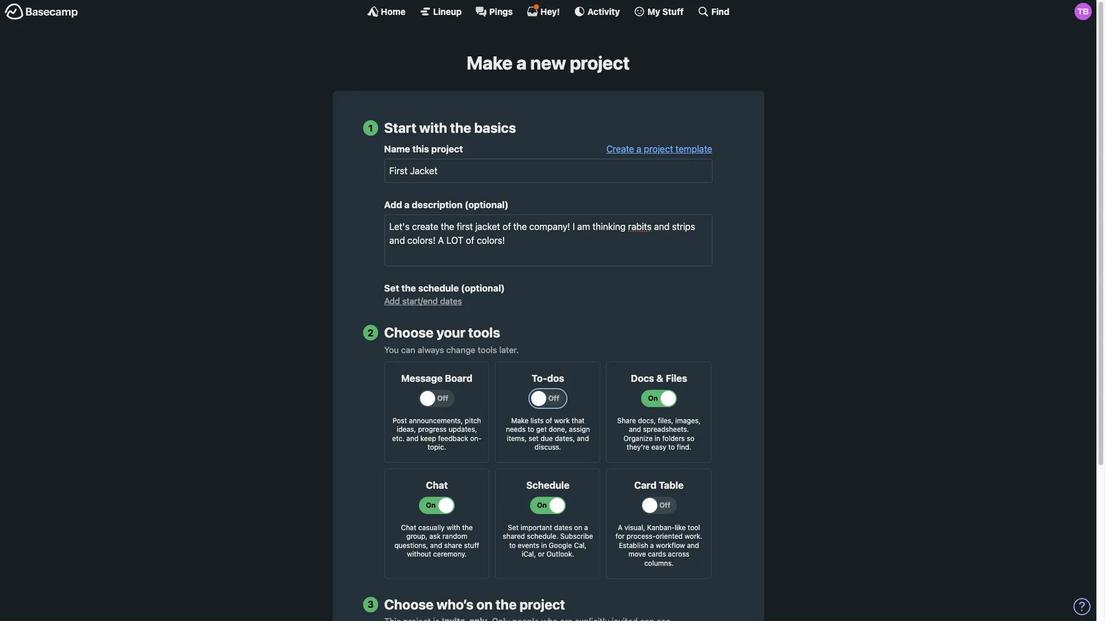 Task type: describe. For each thing, give the bounding box(es) containing it.
template
[[676, 144, 712, 154]]

message
[[401, 373, 443, 384]]

make lists of work that needs to get done, assign items, set due dates, and discuss.
[[506, 416, 590, 452]]

this
[[412, 144, 429, 154]]

dates inside set important dates on a shared schedule. subscribe to events in google cal, ical, or outlook.
[[554, 524, 572, 532]]

my
[[648, 6, 660, 16]]

so
[[687, 434, 694, 443]]

announcements,
[[409, 416, 463, 425]]

description
[[412, 200, 462, 210]]

project down the or
[[520, 597, 565, 613]]

name this project
[[384, 144, 463, 154]]

basics
[[474, 120, 516, 136]]

create
[[606, 144, 634, 154]]

get
[[536, 425, 547, 434]]

they're
[[627, 443, 649, 452]]

my stuff button
[[634, 6, 684, 17]]

pings button
[[475, 6, 513, 17]]

3
[[368, 599, 374, 611]]

find.
[[677, 443, 691, 452]]

done,
[[549, 425, 567, 434]]

tyler black image
[[1075, 3, 1092, 20]]

always
[[418, 345, 444, 355]]

needs
[[506, 425, 526, 434]]

and inside chat casually with the group, ask random questions, and share stuff without ceremony.
[[430, 542, 442, 550]]

1 add from the top
[[384, 200, 402, 210]]

set for the
[[384, 283, 399, 294]]

images,
[[675, 416, 701, 425]]

(optional) for set the schedule (optional) add start/end dates
[[461, 283, 505, 294]]

card
[[634, 480, 657, 491]]

make a new project
[[467, 52, 630, 74]]

activity
[[588, 6, 620, 16]]

the right who's
[[496, 597, 517, 613]]

to-
[[532, 373, 547, 384]]

the inside set the schedule (optional) add start/end dates
[[401, 283, 416, 294]]

make for make a new project
[[467, 52, 513, 74]]

project down activity link
[[570, 52, 630, 74]]

events
[[518, 542, 539, 550]]

&
[[656, 373, 663, 384]]

you can always change tools later.
[[384, 345, 519, 355]]

start/end
[[402, 296, 438, 306]]

outlook.
[[547, 551, 574, 559]]

board
[[445, 373, 473, 384]]

2
[[368, 327, 374, 339]]

add start/end dates link
[[384, 296, 462, 306]]

random
[[442, 533, 467, 541]]

switch accounts image
[[5, 3, 78, 21]]

lineup link
[[419, 6, 462, 17]]

start
[[384, 120, 416, 136]]

card table
[[634, 480, 684, 491]]

chat casually with the group, ask random questions, and share stuff without ceremony.
[[394, 524, 479, 559]]

a for create
[[637, 144, 641, 154]]

etc.
[[392, 434, 404, 443]]

and inside "a visual, kanban-like tool for process-oriented work. establish a workflow and move cards across columns."
[[687, 542, 699, 550]]

1 vertical spatial tools
[[478, 345, 497, 355]]

docs & files
[[631, 373, 687, 384]]

files
[[666, 373, 687, 384]]

docs
[[631, 373, 654, 384]]

work
[[554, 416, 570, 425]]

can
[[401, 345, 415, 355]]

kanban-
[[647, 524, 675, 532]]

organize
[[623, 434, 653, 443]]

columns.
[[644, 559, 674, 568]]

a for add
[[404, 200, 410, 210]]

in inside set important dates on a shared schedule. subscribe to events in google cal, ical, or outlook.
[[541, 542, 547, 550]]

with inside chat casually with the group, ask random questions, and share stuff without ceremony.
[[447, 524, 460, 532]]

find button
[[697, 6, 729, 17]]

start with the basics
[[384, 120, 516, 136]]

the left basics
[[450, 120, 471, 136]]

to inside make lists of work that needs to get done, assign items, set due dates, and discuss.
[[528, 425, 534, 434]]

choose for choose who's on the project
[[384, 597, 434, 613]]

project down "start with the basics"
[[431, 144, 463, 154]]

or
[[538, 551, 545, 559]]

stuff
[[464, 542, 479, 550]]

lineup
[[433, 6, 462, 16]]

ceremony.
[[433, 551, 467, 559]]

shared
[[503, 533, 525, 541]]

casually
[[418, 524, 445, 532]]

group,
[[406, 533, 427, 541]]

keep
[[420, 434, 436, 443]]

a inside "a visual, kanban-like tool for process-oriented work. establish a workflow and move cards across columns."
[[650, 542, 654, 550]]

without
[[407, 551, 431, 559]]

name
[[384, 144, 410, 154]]

schedule
[[526, 480, 570, 491]]

activity link
[[574, 6, 620, 17]]

cal,
[[574, 542, 587, 550]]

and inside post announcements, pitch ideas, progress updates, etc. and keep feedback on- topic.
[[406, 434, 418, 443]]

a visual, kanban-like tool for process-oriented work. establish a workflow and move cards across columns.
[[616, 524, 702, 568]]

cards
[[648, 551, 666, 559]]

move
[[629, 551, 646, 559]]



Task type: vqa. For each thing, say whether or not it's contained in the screenshot.


Task type: locate. For each thing, give the bounding box(es) containing it.
choose your tools
[[384, 325, 500, 341]]

a left new
[[516, 52, 527, 74]]

0 vertical spatial in
[[655, 434, 660, 443]]

to up set
[[528, 425, 534, 434]]

dates inside set the schedule (optional) add start/end dates
[[440, 296, 462, 306]]

the up "start/end"
[[401, 283, 416, 294]]

chat inside chat casually with the group, ask random questions, and share stuff without ceremony.
[[401, 524, 416, 532]]

feedback
[[438, 434, 468, 443]]

lists
[[531, 416, 544, 425]]

1 horizontal spatial set
[[508, 524, 519, 532]]

1 vertical spatial (optional)
[[461, 283, 505, 294]]

set up add start/end dates link
[[384, 283, 399, 294]]

progress
[[418, 425, 447, 434]]

0 vertical spatial add
[[384, 200, 402, 210]]

(optional) right schedule
[[461, 283, 505, 294]]

project left template
[[644, 144, 673, 154]]

post
[[393, 416, 407, 425]]

0 vertical spatial with
[[419, 120, 447, 136]]

0 vertical spatial (optional)
[[465, 200, 508, 210]]

like
[[675, 524, 686, 532]]

1 choose from the top
[[384, 325, 434, 341]]

of
[[546, 416, 552, 425]]

tools
[[468, 325, 500, 341], [478, 345, 497, 355]]

set inside set important dates on a shared schedule. subscribe to events in google cal, ical, or outlook.
[[508, 524, 519, 532]]

to down folders
[[668, 443, 675, 452]]

1 horizontal spatial in
[[655, 434, 660, 443]]

the inside chat casually with the group, ask random questions, and share stuff without ceremony.
[[462, 524, 473, 532]]

with up random
[[447, 524, 460, 532]]

make up needs
[[511, 416, 529, 425]]

across
[[668, 551, 689, 559]]

0 horizontal spatial chat
[[401, 524, 416, 532]]

and inside share docs, files, images, and spreadsheets. organize in folders so they're easy to find.
[[629, 425, 641, 434]]

the up random
[[462, 524, 473, 532]]

to inside share docs, files, images, and spreadsheets. organize in folders so they're easy to find.
[[668, 443, 675, 452]]

topic.
[[428, 443, 446, 452]]

in up easy
[[655, 434, 660, 443]]

1 vertical spatial choose
[[384, 597, 434, 613]]

0 vertical spatial to
[[528, 425, 534, 434]]

chat
[[426, 480, 448, 491], [401, 524, 416, 532]]

later.
[[499, 345, 519, 355]]

make inside make lists of work that needs to get done, assign items, set due dates, and discuss.
[[511, 416, 529, 425]]

ical,
[[522, 551, 536, 559]]

1 vertical spatial set
[[508, 524, 519, 532]]

change
[[446, 345, 475, 355]]

Add a description (optional) text field
[[384, 215, 712, 267]]

important
[[521, 524, 552, 532]]

ask
[[429, 533, 441, 541]]

main element
[[0, 0, 1096, 22]]

pings
[[489, 6, 513, 16]]

with up name this project at the top
[[419, 120, 447, 136]]

create a project template
[[606, 144, 712, 154]]

items,
[[507, 434, 527, 443]]

chat down topic.
[[426, 480, 448, 491]]

and down ask
[[430, 542, 442, 550]]

spreadsheets.
[[643, 425, 689, 434]]

1 vertical spatial on
[[476, 597, 493, 613]]

and inside make lists of work that needs to get done, assign items, set due dates, and discuss.
[[577, 434, 589, 443]]

1 vertical spatial with
[[447, 524, 460, 532]]

to-dos
[[532, 373, 564, 384]]

home link
[[367, 6, 406, 17]]

1 vertical spatial in
[[541, 542, 547, 550]]

project
[[570, 52, 630, 74], [431, 144, 463, 154], [644, 144, 673, 154], [520, 597, 565, 613]]

find
[[711, 6, 729, 16]]

to inside set important dates on a shared schedule. subscribe to events in google cal, ical, or outlook.
[[509, 542, 516, 550]]

post announcements, pitch ideas, progress updates, etc. and keep feedback on- topic.
[[392, 416, 482, 452]]

table
[[659, 480, 684, 491]]

1
[[368, 122, 373, 134]]

stuff
[[662, 6, 684, 16]]

set up shared
[[508, 524, 519, 532]]

choose up can
[[384, 325, 434, 341]]

0 vertical spatial set
[[384, 283, 399, 294]]

(optional)
[[465, 200, 508, 210], [461, 283, 505, 294]]

message board
[[401, 373, 473, 384]]

and down work.
[[687, 542, 699, 550]]

you
[[384, 345, 399, 355]]

0 horizontal spatial set
[[384, 283, 399, 294]]

0 horizontal spatial to
[[509, 542, 516, 550]]

in inside share docs, files, images, and spreadsheets. organize in folders so they're easy to find.
[[655, 434, 660, 443]]

dates
[[440, 296, 462, 306], [554, 524, 572, 532]]

and down ideas,
[[406, 434, 418, 443]]

dates up 'subscribe'
[[554, 524, 572, 532]]

make down pings popup button
[[467, 52, 513, 74]]

set important dates on a shared schedule. subscribe to events in google cal, ical, or outlook.
[[503, 524, 593, 559]]

my stuff
[[648, 6, 684, 16]]

to down shared
[[509, 542, 516, 550]]

your
[[437, 325, 465, 341]]

a inside set important dates on a shared schedule. subscribe to events in google cal, ical, or outlook.
[[584, 524, 588, 532]]

0 vertical spatial make
[[467, 52, 513, 74]]

2 choose from the top
[[384, 597, 434, 613]]

(optional) for add a description (optional)
[[465, 200, 508, 210]]

Name this project text field
[[384, 159, 712, 183]]

1 vertical spatial dates
[[554, 524, 572, 532]]

dates down schedule
[[440, 296, 462, 306]]

chat up group,
[[401, 524, 416, 532]]

(optional) right 'description' on the top
[[465, 200, 508, 210]]

share
[[444, 542, 462, 550]]

tools up change
[[468, 325, 500, 341]]

0 vertical spatial choose
[[384, 325, 434, 341]]

0 horizontal spatial in
[[541, 542, 547, 550]]

add a description (optional)
[[384, 200, 508, 210]]

who's
[[437, 597, 474, 613]]

on up 'subscribe'
[[574, 524, 582, 532]]

tools left later.
[[478, 345, 497, 355]]

schedule.
[[527, 533, 558, 541]]

in down schedule.
[[541, 542, 547, 550]]

2 horizontal spatial to
[[668, 443, 675, 452]]

tool
[[688, 524, 700, 532]]

questions,
[[394, 542, 428, 550]]

set
[[529, 434, 539, 443]]

on right who's
[[476, 597, 493, 613]]

easy
[[651, 443, 666, 452]]

create a project template link
[[606, 144, 712, 154]]

set inside set the schedule (optional) add start/end dates
[[384, 283, 399, 294]]

0 vertical spatial chat
[[426, 480, 448, 491]]

chat for chat
[[426, 480, 448, 491]]

a right create
[[637, 144, 641, 154]]

set for important
[[508, 524, 519, 532]]

google
[[549, 542, 572, 550]]

a up 'subscribe'
[[584, 524, 588, 532]]

1 vertical spatial to
[[668, 443, 675, 452]]

0 horizontal spatial dates
[[440, 296, 462, 306]]

pitch
[[465, 416, 481, 425]]

a
[[618, 524, 623, 532]]

0 vertical spatial dates
[[440, 296, 462, 306]]

1 horizontal spatial chat
[[426, 480, 448, 491]]

choose for choose your tools
[[384, 325, 434, 341]]

make for make lists of work that needs to get done, assign items, set due dates, and discuss.
[[511, 416, 529, 425]]

and up organize on the right bottom of page
[[629, 425, 641, 434]]

establish
[[619, 542, 648, 550]]

choose right 3
[[384, 597, 434, 613]]

files,
[[658, 416, 673, 425]]

1 vertical spatial make
[[511, 416, 529, 425]]

1 vertical spatial chat
[[401, 524, 416, 532]]

workflow
[[656, 542, 685, 550]]

a for make
[[516, 52, 527, 74]]

discuss.
[[535, 443, 561, 452]]

set the schedule (optional) add start/end dates
[[384, 283, 505, 306]]

a up cards
[[650, 542, 654, 550]]

updates,
[[449, 425, 477, 434]]

set
[[384, 283, 399, 294], [508, 524, 519, 532]]

make
[[467, 52, 513, 74], [511, 416, 529, 425]]

ideas,
[[397, 425, 416, 434]]

and down assign
[[577, 434, 589, 443]]

on-
[[470, 434, 482, 443]]

1 horizontal spatial dates
[[554, 524, 572, 532]]

0 horizontal spatial on
[[476, 597, 493, 613]]

2 add from the top
[[384, 296, 400, 306]]

1 vertical spatial add
[[384, 296, 400, 306]]

folders
[[662, 434, 685, 443]]

process-
[[627, 533, 656, 541]]

due
[[541, 434, 553, 443]]

on inside set important dates on a shared schedule. subscribe to events in google cal, ical, or outlook.
[[574, 524, 582, 532]]

choose who's on the project
[[384, 597, 565, 613]]

2 vertical spatial to
[[509, 542, 516, 550]]

a left 'description' on the top
[[404, 200, 410, 210]]

1 horizontal spatial to
[[528, 425, 534, 434]]

add inside set the schedule (optional) add start/end dates
[[384, 296, 400, 306]]

(optional) inside set the schedule (optional) add start/end dates
[[461, 283, 505, 294]]

to
[[528, 425, 534, 434], [668, 443, 675, 452], [509, 542, 516, 550]]

in
[[655, 434, 660, 443], [541, 542, 547, 550]]

chat for chat casually with the group, ask random questions, and share stuff without ceremony.
[[401, 524, 416, 532]]

dos
[[547, 373, 564, 384]]

0 vertical spatial on
[[574, 524, 582, 532]]

schedule
[[418, 283, 459, 294]]

dates,
[[555, 434, 575, 443]]

add left "start/end"
[[384, 296, 400, 306]]

share
[[617, 416, 636, 425]]

1 horizontal spatial on
[[574, 524, 582, 532]]

visual,
[[624, 524, 645, 532]]

with
[[419, 120, 447, 136], [447, 524, 460, 532]]

0 vertical spatial tools
[[468, 325, 500, 341]]

add left 'description' on the top
[[384, 200, 402, 210]]

new
[[530, 52, 566, 74]]



